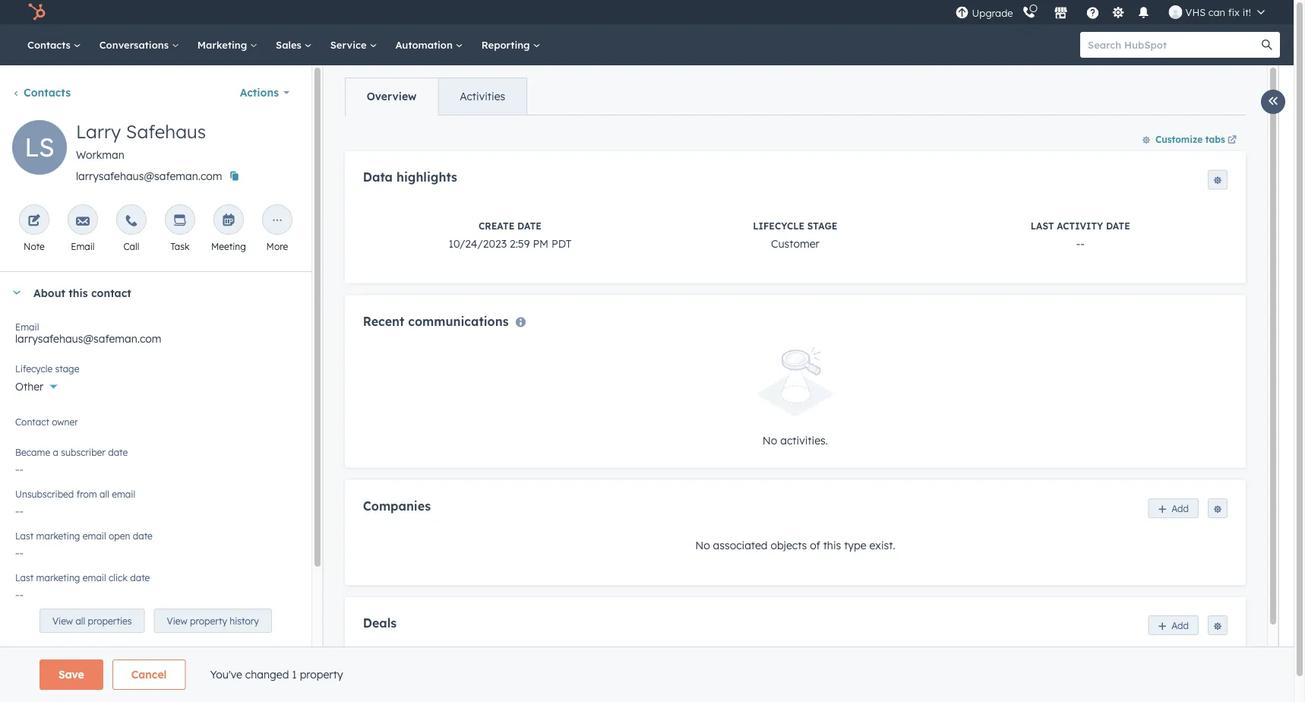 Task type: locate. For each thing, give the bounding box(es) containing it.
no up became at the left
[[15, 422, 30, 435]]

1 vertical spatial last
[[15, 530, 34, 541]]

email down email icon
[[71, 241, 95, 252]]

add button
[[1148, 498, 1199, 518], [1148, 616, 1199, 635]]

1 vertical spatial add
[[1172, 620, 1189, 631]]

overview
[[367, 90, 417, 103]]

date up '2:59'
[[517, 220, 542, 231]]

conversations link
[[90, 24, 188, 65]]

meeting image
[[222, 214, 235, 228]]

1 horizontal spatial email
[[71, 241, 95, 252]]

meeting
[[211, 241, 246, 252]]

larrysafehaus@safeman.com up stage
[[15, 332, 162, 345]]

1 horizontal spatial lifecycle
[[753, 220, 805, 231]]

email right from
[[112, 488, 135, 500]]

note image
[[27, 214, 41, 228]]

0 horizontal spatial lifecycle
[[15, 363, 53, 374]]

email
[[71, 241, 95, 252], [15, 321, 39, 332]]

1 marketing from the top
[[36, 530, 80, 541]]

no left associated
[[695, 539, 710, 552]]

1 vertical spatial email
[[15, 321, 39, 332]]

marketing down unsubscribed
[[36, 530, 80, 541]]

2:59
[[510, 237, 530, 250]]

customize
[[1156, 133, 1203, 145]]

recent communications
[[363, 313, 509, 329]]

date right "open"
[[133, 530, 153, 541]]

lifecycle up customer at right top
[[753, 220, 805, 231]]

1 horizontal spatial this
[[824, 539, 841, 552]]

0 vertical spatial last
[[1031, 220, 1054, 231]]

view left properties
[[52, 615, 73, 627]]

property left history
[[190, 615, 227, 627]]

menu containing vhs can fix it!
[[954, 0, 1276, 24]]

Became a subscriber date text field
[[15, 455, 296, 480]]

email left "open"
[[83, 530, 106, 541]]

view
[[52, 615, 73, 627], [167, 615, 187, 627]]

date right activity
[[1106, 220, 1131, 231]]

1 vertical spatial date
[[133, 530, 153, 541]]

highlights
[[397, 169, 457, 185]]

this right the "of" at right
[[824, 539, 841, 552]]

0 vertical spatial this
[[69, 286, 88, 299]]

marketing
[[36, 530, 80, 541], [36, 572, 80, 583]]

property
[[190, 615, 227, 627], [300, 668, 343, 681]]

Last marketing email open date text field
[[15, 539, 296, 563]]

Last marketing email click date text field
[[15, 581, 296, 605]]

1 horizontal spatial no
[[695, 539, 710, 552]]

date
[[517, 220, 542, 231], [1106, 220, 1131, 231]]

vhs can fix it!
[[1186, 6, 1252, 18]]

lifecycle up the other
[[15, 363, 53, 374]]

2 vertical spatial date
[[130, 572, 150, 583]]

search button
[[1255, 32, 1281, 58]]

1 vertical spatial email
[[83, 530, 106, 541]]

date for open
[[133, 530, 153, 541]]

2 add from the top
[[1172, 620, 1189, 631]]

this right about
[[69, 286, 88, 299]]

fix
[[1229, 6, 1240, 18]]

1 vertical spatial add button
[[1148, 616, 1199, 635]]

-
[[1077, 237, 1081, 250], [1081, 237, 1085, 250]]

1 view from the left
[[52, 615, 73, 627]]

reporting link
[[472, 24, 550, 65]]

0 vertical spatial marketing
[[36, 530, 80, 541]]

last left activity
[[1031, 220, 1054, 231]]

date inside "last activity date --"
[[1106, 220, 1131, 231]]

0 vertical spatial date
[[108, 446, 128, 458]]

upgrade image
[[956, 6, 969, 20]]

marketing for last marketing email click date
[[36, 572, 80, 583]]

1 add button from the top
[[1148, 498, 1199, 518]]

this inside 'dropdown button'
[[69, 286, 88, 299]]

0 horizontal spatial this
[[69, 286, 88, 299]]

Unsubscribed from all email text field
[[15, 497, 296, 521]]

lifecycle for lifecycle stage
[[15, 363, 53, 374]]

customer
[[771, 237, 820, 250]]

email
[[112, 488, 135, 500], [83, 530, 106, 541], [83, 572, 106, 583]]

more
[[266, 241, 288, 252]]

0 vertical spatial larrysafehaus@safeman.com
[[76, 169, 222, 183]]

data highlights
[[363, 169, 457, 185]]

0 horizontal spatial email
[[15, 321, 39, 332]]

navigation containing overview
[[345, 78, 528, 116]]

0 vertical spatial add button
[[1148, 498, 1199, 518]]

activities button
[[438, 78, 527, 115]]

1 vertical spatial all
[[76, 615, 85, 627]]

1 date from the left
[[517, 220, 542, 231]]

no
[[15, 422, 30, 435], [763, 434, 778, 447], [695, 539, 710, 552]]

call image
[[125, 214, 138, 228]]

automation link
[[386, 24, 472, 65]]

date right click
[[130, 572, 150, 583]]

all right from
[[100, 488, 109, 500]]

last for -
[[1031, 220, 1054, 231]]

email down caret image
[[15, 321, 39, 332]]

0 vertical spatial lifecycle
[[753, 220, 805, 231]]

2 view from the left
[[167, 615, 187, 627]]

contact
[[91, 286, 131, 299]]

owner up became a subscriber date
[[52, 416, 78, 427]]

0 horizontal spatial no
[[15, 422, 30, 435]]

1 horizontal spatial property
[[300, 668, 343, 681]]

communication subscriptions button
[[0, 652, 290, 693]]

other
[[15, 380, 44, 393]]

1
[[292, 668, 297, 681]]

add for deals
[[1172, 620, 1189, 631]]

task image
[[173, 214, 187, 228]]

cancel button
[[112, 660, 186, 690]]

lifecycle inside lifecycle stage customer
[[753, 220, 805, 231]]

eloise francis image
[[1169, 5, 1183, 19]]

marketplaces image
[[1054, 7, 1068, 21]]

1 vertical spatial lifecycle
[[15, 363, 53, 374]]

date right subscriber
[[108, 446, 128, 458]]

2 vertical spatial email
[[83, 572, 106, 583]]

date for click
[[130, 572, 150, 583]]

marketing down last marketing email open date
[[36, 572, 80, 583]]

last down unsubscribed
[[15, 530, 34, 541]]

1 vertical spatial contacts
[[24, 86, 71, 99]]

1 horizontal spatial date
[[1106, 220, 1131, 231]]

view for view property history
[[167, 615, 187, 627]]

last down last marketing email open date
[[15, 572, 34, 583]]

no inside alert
[[763, 434, 778, 447]]

save button
[[40, 660, 103, 690]]

you've changed 1 property
[[210, 668, 343, 681]]

activity
[[1057, 220, 1104, 231]]

last marketing email open date
[[15, 530, 153, 541]]

no left activities. on the right
[[763, 434, 778, 447]]

email inside email larrysafehaus@safeman.com
[[15, 321, 39, 332]]

no activities.
[[763, 434, 828, 447]]

lifecycle for lifecycle stage customer
[[753, 220, 805, 231]]

0 horizontal spatial date
[[517, 220, 542, 231]]

email left click
[[83, 572, 106, 583]]

last inside "last activity date --"
[[1031, 220, 1054, 231]]

larry
[[76, 120, 121, 143]]

email for email
[[71, 241, 95, 252]]

0 vertical spatial add
[[1172, 503, 1189, 514]]

0 vertical spatial all
[[100, 488, 109, 500]]

2 add button from the top
[[1148, 616, 1199, 635]]

email for open
[[83, 530, 106, 541]]

2 marketing from the top
[[36, 572, 80, 583]]

2 vertical spatial last
[[15, 572, 34, 583]]

all left properties
[[76, 615, 85, 627]]

0 vertical spatial email
[[71, 241, 95, 252]]

service link
[[321, 24, 386, 65]]

deals
[[363, 615, 397, 631]]

owner up a
[[33, 422, 64, 435]]

companies
[[363, 498, 431, 513]]

activities.
[[781, 434, 828, 447]]

property right 1
[[300, 668, 343, 681]]

owner
[[52, 416, 78, 427], [33, 422, 64, 435]]

2 horizontal spatial no
[[763, 434, 778, 447]]

menu
[[954, 0, 1276, 24]]

tabs
[[1206, 133, 1226, 145]]

1 vertical spatial marketing
[[36, 572, 80, 583]]

this
[[69, 286, 88, 299], [824, 539, 841, 552]]

hubspot image
[[27, 3, 46, 21]]

marketing
[[197, 38, 250, 51]]

1 vertical spatial this
[[824, 539, 841, 552]]

larrysafehaus@safeman.com down larry safehaus workman
[[76, 169, 222, 183]]

0 vertical spatial property
[[190, 615, 227, 627]]

calling icon button
[[1016, 2, 1042, 22]]

changed
[[245, 668, 289, 681]]

stage
[[55, 363, 79, 374]]

0 horizontal spatial view
[[52, 615, 73, 627]]

customize tabs
[[1156, 133, 1226, 145]]

all
[[100, 488, 109, 500], [76, 615, 85, 627]]

1 horizontal spatial view
[[167, 615, 187, 627]]

larrysafehaus@safeman.com
[[76, 169, 222, 183], [15, 332, 162, 345]]

navigation
[[345, 78, 528, 116]]

became
[[15, 446, 50, 458]]

view down last marketing email click date text field
[[167, 615, 187, 627]]

it!
[[1243, 6, 1252, 18]]

2 date from the left
[[1106, 220, 1131, 231]]

date
[[108, 446, 128, 458], [133, 530, 153, 541], [130, 572, 150, 583]]

objects
[[771, 539, 807, 552]]

0 vertical spatial email
[[112, 488, 135, 500]]

1 add from the top
[[1172, 503, 1189, 514]]



Task type: describe. For each thing, give the bounding box(es) containing it.
conversations
[[99, 38, 172, 51]]

data
[[363, 169, 393, 185]]

communication subscriptions
[[33, 666, 192, 679]]

automation
[[395, 38, 456, 51]]

history
[[230, 615, 259, 627]]

no activities. alert
[[363, 347, 1228, 450]]

last activity date --
[[1031, 220, 1131, 250]]

marketing for last marketing email open date
[[36, 530, 80, 541]]

service
[[330, 38, 370, 51]]

actions
[[240, 86, 279, 99]]

communications
[[408, 313, 509, 329]]

subscriptions
[[121, 666, 192, 679]]

0 horizontal spatial all
[[76, 615, 85, 627]]

10/24/2023
[[449, 237, 507, 250]]

1 vertical spatial larrysafehaus@safeman.com
[[15, 332, 162, 345]]

about
[[33, 286, 65, 299]]

email image
[[76, 214, 90, 228]]

view all properties
[[52, 615, 132, 627]]

properties
[[88, 615, 132, 627]]

last for open
[[15, 530, 34, 541]]

settings image
[[1112, 6, 1126, 20]]

lifecycle stage customer
[[753, 220, 838, 250]]

a
[[53, 446, 59, 458]]

note
[[24, 241, 45, 252]]

2 - from the left
[[1081, 237, 1085, 250]]

can
[[1209, 6, 1226, 18]]

you've
[[210, 668, 242, 681]]

hubspot link
[[18, 3, 57, 21]]

1 vertical spatial property
[[300, 668, 343, 681]]

caret image
[[12, 291, 21, 294]]

unsubscribed from all email
[[15, 488, 135, 500]]

about this contact
[[33, 286, 131, 299]]

last for click
[[15, 572, 34, 583]]

type
[[844, 539, 867, 552]]

subscriber
[[61, 446, 106, 458]]

view property history
[[167, 615, 259, 627]]

date inside create date 10/24/2023 2:59 pm pdt
[[517, 220, 542, 231]]

1 vertical spatial contacts link
[[12, 86, 71, 99]]

email for click
[[83, 572, 106, 583]]

help button
[[1080, 0, 1106, 24]]

no inside contact owner no owner
[[15, 422, 30, 435]]

customize tabs link
[[1135, 127, 1246, 151]]

actions button
[[230, 78, 299, 108]]

recent
[[363, 313, 405, 329]]

last marketing email click date
[[15, 572, 150, 583]]

task
[[171, 241, 190, 252]]

more image
[[270, 214, 284, 228]]

cancel
[[131, 668, 167, 681]]

view property history link
[[154, 609, 272, 633]]

no associated objects of this type exist.
[[695, 539, 896, 552]]

lifecycle stage
[[15, 363, 79, 374]]

settings link
[[1109, 4, 1128, 20]]

Search HubSpot search field
[[1081, 32, 1267, 58]]

1 - from the left
[[1077, 237, 1081, 250]]

marketplaces button
[[1045, 0, 1077, 24]]

associated
[[713, 539, 768, 552]]

became a subscriber date
[[15, 446, 128, 458]]

email for email larrysafehaus@safeman.com
[[15, 321, 39, 332]]

unsubscribed
[[15, 488, 74, 500]]

save
[[59, 668, 84, 681]]

sales link
[[267, 24, 321, 65]]

about this contact button
[[0, 272, 296, 313]]

other button
[[15, 372, 296, 397]]

no for no associated objects of this type exist.
[[695, 539, 710, 552]]

reporting
[[482, 38, 533, 51]]

notifications image
[[1137, 7, 1151, 21]]

view for view all properties
[[52, 615, 73, 627]]

vhs can fix it! button
[[1160, 0, 1274, 24]]

1 horizontal spatial all
[[100, 488, 109, 500]]

no for no activities.
[[763, 434, 778, 447]]

of
[[810, 539, 821, 552]]

contact owner no owner
[[15, 416, 78, 435]]

0 vertical spatial contacts
[[27, 38, 73, 51]]

upgrade
[[972, 7, 1013, 19]]

activities
[[460, 90, 506, 103]]

marketing link
[[188, 24, 267, 65]]

create date 10/24/2023 2:59 pm pdt
[[449, 220, 572, 250]]

communication
[[33, 666, 118, 679]]

exist.
[[870, 539, 896, 552]]

add button for companies
[[1148, 498, 1199, 518]]

add for companies
[[1172, 503, 1189, 514]]

pdt
[[552, 237, 572, 250]]

sales
[[276, 38, 304, 51]]

add button for deals
[[1148, 616, 1199, 635]]

safehaus
[[126, 120, 206, 143]]

pm
[[533, 237, 549, 250]]

larry safehaus workman
[[76, 120, 206, 161]]

0 horizontal spatial property
[[190, 615, 227, 627]]

no owner button
[[15, 413, 296, 438]]

click
[[109, 572, 128, 583]]

create
[[479, 220, 515, 231]]

open
[[109, 530, 130, 541]]

0 vertical spatial contacts link
[[18, 24, 90, 65]]

notifications button
[[1131, 0, 1157, 24]]

overview button
[[346, 78, 438, 115]]

calling icon image
[[1023, 6, 1036, 20]]

search image
[[1262, 40, 1273, 50]]

call
[[123, 241, 139, 252]]

vhs
[[1186, 6, 1206, 18]]

help image
[[1086, 7, 1100, 21]]



Task type: vqa. For each thing, say whether or not it's contained in the screenshot.


